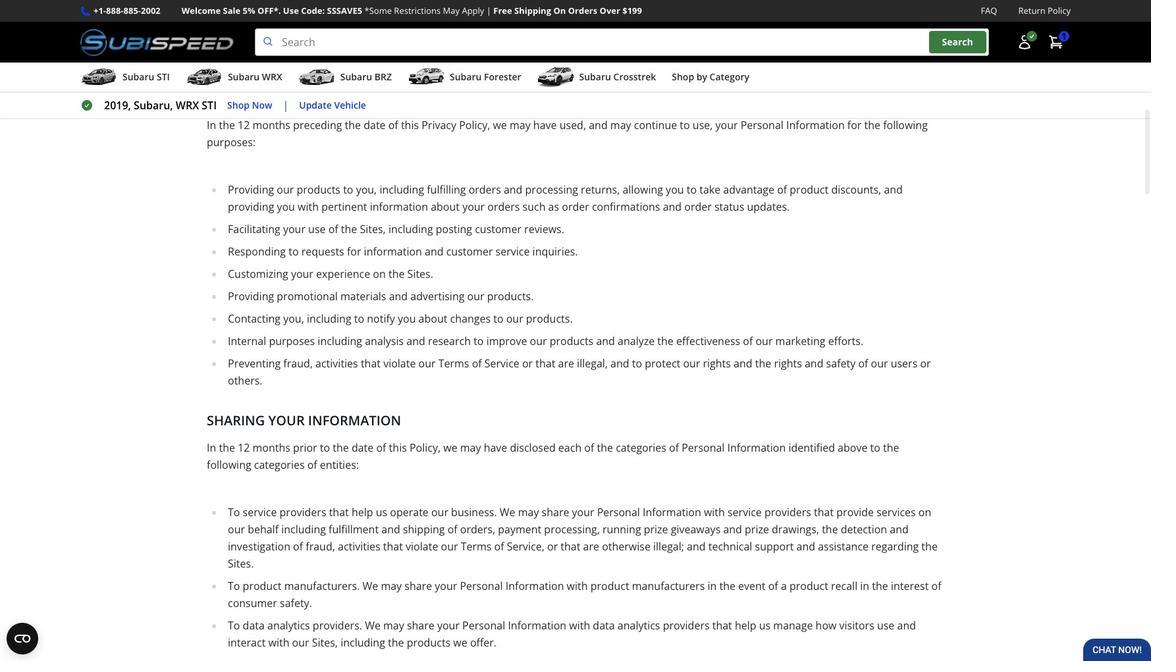 Task type: locate. For each thing, give the bounding box(es) containing it.
1 subaru from the left
[[123, 71, 154, 83]]

the inside to data analytics providers. we may share your personal information with data analytics providers that help us manage how visitors use and interact with our sites, including the products we offer.
[[388, 636, 404, 650]]

above inside in the 12 months prior to the date of this policy, we may have disclosed each of the categories of personal information identified above to the following categories of entities:
[[838, 441, 868, 455]]

above up provide
[[838, 441, 868, 455]]

0 vertical spatial a
[[584, 34, 590, 48]]

may
[[443, 5, 460, 16]]

of inside in the 12 months preceding the date of this privacy policy, we may have used, and may continue to use, your personal information for the following purposes:
[[388, 118, 398, 132]]

information inside in the 12 months preceding the date of this privacy policy, we may have used, and may continue to use, your personal information for the following purposes:
[[786, 118, 845, 132]]

0 horizontal spatial prize
[[644, 522, 668, 537]]

providing up contacting
[[228, 289, 274, 304]]

subaru,
[[134, 98, 173, 113]]

and inside in the 12 months preceding the date of this privacy policy, we may have used, and may continue to use, your personal information for the following purposes:
[[589, 118, 608, 132]]

2 vertical spatial we
[[453, 636, 467, 650]]

subaru sti
[[123, 71, 170, 83]]

order
[[562, 200, 589, 214], [685, 200, 712, 214]]

1 in from the left
[[708, 579, 717, 594]]

wrx down predispositions,
[[262, 71, 282, 83]]

open widget image
[[7, 623, 38, 655]]

this up operate on the left bottom of the page
[[389, 441, 407, 455]]

0 vertical spatial help
[[352, 505, 373, 520]]

1 data from the left
[[243, 619, 265, 633]]

1 horizontal spatial |
[[487, 5, 491, 16]]

1 horizontal spatial help
[[735, 619, 757, 633]]

including
[[380, 183, 424, 197], [389, 222, 433, 237], [307, 312, 351, 326], [318, 334, 362, 349], [281, 522, 326, 537], [341, 636, 385, 650]]

1 vertical spatial terms
[[461, 540, 492, 554]]

0 vertical spatial you
[[666, 183, 684, 197]]

0 horizontal spatial above
[[505, 34, 535, 48]]

product down the "otherwise"
[[591, 579, 629, 594]]

including up the responding to requests for information and customer service inquiries.
[[389, 222, 433, 237]]

shipping
[[403, 522, 445, 537]]

subaru brz
[[340, 71, 392, 83]]

welcome sale 5% off*. use code: sssave5 *some restrictions may apply | free shipping on orders over $199
[[182, 5, 642, 16]]

facilitating your use of the sites, including posting customer reviews.
[[228, 222, 564, 237]]

1 vertical spatial we
[[443, 441, 458, 455]]

violate inside to service providers that help us operate our business. we may share your personal information with service providers that provide services on our behalf including fulfillment and shipping of orders, payment processing, running prize giveaways and prize drawings, the detection and investigation of fraud, activities that violate our terms of service, or that are otherwise illegal; and technical support and assistance regarding the sites.
[[406, 540, 438, 554]]

running
[[603, 522, 641, 537]]

in right "recall"
[[860, 579, 870, 594]]

free
[[493, 5, 512, 16]]

customer left may at top left
[[390, 11, 437, 26]]

data down 'to product manufacturers. we may share your personal information with product manufacturers in the event of a product recall in the interest of consumer safety.' at bottom
[[593, 619, 615, 633]]

marketing
[[776, 334, 826, 349]]

promotional
[[277, 289, 338, 304]]

orders
[[568, 5, 598, 16]]

0 horizontal spatial analytics
[[267, 619, 310, 633]]

subaru for subaru forester
[[450, 71, 482, 83]]

1 vertical spatial wrx
[[176, 98, 199, 113]]

1 rights from the left
[[703, 356, 731, 371]]

shop now
[[227, 99, 272, 111]]

2 subaru from the left
[[228, 71, 260, 83]]

0 vertical spatial for
[[501, 11, 515, 26]]

0 horizontal spatial data
[[243, 619, 265, 633]]

subispeed logo image
[[80, 28, 234, 56]]

customizing your experience on the sites.
[[228, 267, 433, 281]]

1 horizontal spatial providers
[[663, 619, 710, 633]]

following inside in the 12 months preceding the date of this privacy policy, we may have used, and may continue to use, your personal information for the following purposes:
[[883, 118, 928, 132]]

wrx
[[262, 71, 282, 83], [176, 98, 199, 113]]

a inside 'to product manufacturers. we may share your personal information with product manufacturers in the event of a product recall in the interest of consumer safety.'
[[781, 579, 787, 594]]

0 vertical spatial months
[[253, 118, 290, 132]]

product inside providing our products to you, including fulfilling orders and processing returns, allowing you to take advantage of product discounts, and providing you with pertinent information about your orders such as order confirmations and order status updates.
[[790, 183, 829, 197]]

and right illegal,
[[611, 356, 629, 371]]

your
[[676, 34, 698, 48], [716, 118, 738, 132], [462, 200, 485, 214], [283, 222, 306, 237], [291, 267, 313, 281], [572, 505, 594, 520], [435, 579, 457, 594], [437, 619, 460, 633]]

of
[[378, 11, 388, 26], [363, 34, 373, 48], [388, 118, 398, 132], [777, 183, 787, 197], [328, 222, 338, 237], [743, 334, 753, 349], [472, 356, 482, 371], [858, 356, 868, 371], [376, 441, 386, 455], [584, 441, 594, 455], [669, 441, 679, 455], [307, 458, 317, 472], [448, 522, 458, 537], [293, 540, 303, 554], [494, 540, 504, 554], [768, 579, 778, 594], [932, 579, 942, 594]]

service up create
[[553, 11, 588, 26]]

providers down manufacturers
[[663, 619, 710, 633]]

products.
[[487, 289, 534, 304], [526, 312, 573, 326]]

1 horizontal spatial have
[[533, 118, 557, 132]]

0 horizontal spatial products
[[297, 183, 341, 197]]

you, up the purposes
[[283, 312, 304, 326]]

2 vertical spatial to
[[228, 619, 240, 633]]

above down quality at the left top
[[505, 34, 535, 48]]

information
[[395, 34, 453, 48], [370, 200, 428, 214], [364, 244, 422, 259]]

1 horizontal spatial above
[[838, 441, 868, 455]]

this inside in the 12 months preceding the date of this privacy policy, we may have used, and may continue to use, your personal information for the following purposes:
[[401, 118, 419, 132]]

terms down research
[[438, 356, 469, 371]]

customer
[[390, 11, 437, 26], [475, 222, 522, 237], [446, 244, 493, 259]]

0 horizontal spatial are
[[558, 356, 574, 371]]

1 horizontal spatial following
[[883, 118, 928, 132]]

1 vertical spatial are
[[583, 540, 599, 554]]

have left disclosed at the bottom
[[484, 441, 507, 455]]

in up purposes:
[[207, 118, 216, 132]]

sites. inside to service providers that help us operate our business. we may share your personal information with service providers that provide services on our behalf including fulfillment and shipping of orders, payment processing, running prize giveaways and prize drawings, the detection and investigation of fraud, activities that violate our terms of service, or that are otherwise illegal; and technical support and assistance regarding the sites.
[[228, 557, 254, 571]]

subaru left brz
[[340, 71, 372, 83]]

policy,
[[459, 118, 490, 132], [410, 441, 441, 455]]

our inside providing our products to you, including fulfilling orders and processing returns, allowing you to take advantage of product discounts, and providing you with pertinent information about your orders such as order confirmations and order status updates.
[[277, 183, 294, 197]]

characteristics,
[[765, 34, 838, 48]]

3 subaru from the left
[[340, 71, 372, 83]]

1 vertical spatial you,
[[283, 312, 304, 326]]

rights down marketing
[[774, 356, 802, 371]]

sites, down providers.
[[312, 636, 338, 650]]

subaru brz button
[[298, 65, 392, 92]]

0 vertical spatial products
[[297, 183, 341, 197]]

and inside inferences drawn from any of the information identified above to create a profile reflecting your preferences, characteristics, psychological trends, predispositions, behavior, attitudes, intelligence, abilities, and aptitudes.
[[511, 51, 530, 65]]

0 horizontal spatial help
[[352, 505, 373, 520]]

0 vertical spatial you,
[[356, 183, 377, 197]]

1 to from the top
[[228, 505, 240, 520]]

a subaru sti thumbnail image image
[[80, 67, 117, 87]]

for
[[501, 11, 515, 26], [848, 118, 862, 132], [347, 244, 361, 259]]

help up "fulfillment"
[[352, 505, 373, 520]]

0 horizontal spatial sites,
[[312, 636, 338, 650]]

on
[[554, 5, 566, 16]]

to inside to service providers that help us operate our business. we may share your personal information with service providers that provide services on our behalf including fulfillment and shipping of orders, payment processing, running prize giveaways and prize drawings, the detection and investigation of fraud, activities that violate our terms of service, or that are otherwise illegal; and technical support and assistance regarding the sites.
[[228, 505, 240, 520]]

allowing
[[623, 183, 663, 197]]

prize up support
[[745, 522, 769, 537]]

you, inside providing our products to you, including fulfilling orders and processing returns, allowing you to take advantage of product discounts, and providing you with pertinent information about your orders such as order confirmations and order status updates.
[[356, 183, 377, 197]]

activities up "sharing your information" at left
[[316, 356, 358, 371]]

may inside 'to product manufacturers. we may share your personal information with product manufacturers in the event of a product recall in the interest of consumer safety.'
[[381, 579, 402, 594]]

1 months from the top
[[253, 118, 290, 132]]

12 inside in the 12 months prior to the date of this policy, we may have disclosed each of the categories of personal information identified above to the following categories of entities:
[[238, 441, 250, 455]]

in
[[708, 579, 717, 594], [860, 579, 870, 594]]

1 vertical spatial violate
[[406, 540, 438, 554]]

0 vertical spatial providing
[[228, 183, 274, 197]]

subaru forester
[[450, 71, 521, 83]]

1 vertical spatial us
[[759, 619, 771, 633]]

use up requests
[[308, 222, 326, 237]]

5 subaru from the left
[[579, 71, 611, 83]]

0 vertical spatial are
[[558, 356, 574, 371]]

0 vertical spatial date
[[364, 118, 386, 132]]

sti down a subaru wrx thumbnail image
[[202, 98, 217, 113]]

1 horizontal spatial in
[[860, 579, 870, 594]]

1 vertical spatial sites,
[[312, 636, 338, 650]]

1 horizontal spatial analytics
[[618, 619, 660, 633]]

for up discounts,
[[848, 118, 862, 132]]

2 months from the top
[[253, 441, 290, 455]]

policy, inside in the 12 months prior to the date of this policy, we may have disclosed each of the categories of personal information identified above to the following categories of entities:
[[410, 441, 441, 455]]

fulfilling
[[427, 183, 466, 197]]

0 vertical spatial us
[[376, 505, 387, 520]]

information
[[326, 89, 420, 107], [308, 412, 401, 430]]

12 inside in the 12 months preceding the date of this privacy policy, we may have used, and may continue to use, your personal information for the following purposes:
[[238, 118, 250, 132]]

may inside to service providers that help us operate our business. we may share your personal information with service providers that provide services on our behalf including fulfillment and shipping of orders, payment processing, running prize giveaways and prize drawings, the detection and investigation of fraud, activities that violate our terms of service, or that are otherwise illegal; and technical support and assistance regarding the sites.
[[518, 505, 539, 520]]

analytics down safety.
[[267, 619, 310, 633]]

in for in the 12 months preceding the date of this privacy policy, we may have used, and may continue to use, your personal information for the following purposes:
[[207, 118, 216, 132]]

violate down shipping
[[406, 540, 438, 554]]

1 horizontal spatial or
[[547, 540, 558, 554]]

subaru inside subaru sti dropdown button
[[123, 71, 154, 83]]

changes
[[450, 312, 491, 326]]

0 horizontal spatial use
[[308, 222, 326, 237]]

and down posting
[[425, 244, 444, 259]]

sti up 2019, subaru, wrx sti at the left top of page
[[157, 71, 170, 83]]

shop inside shop now link
[[227, 99, 250, 111]]

a subaru brz thumbnail image image
[[298, 67, 335, 87]]

0 horizontal spatial in
[[708, 579, 717, 594]]

subaru crosstrek button
[[537, 65, 656, 92]]

0 vertical spatial shop
[[672, 71, 694, 83]]

take
[[700, 183, 721, 197]]

0 vertical spatial categories
[[616, 441, 666, 455]]

to
[[228, 505, 240, 520], [228, 579, 240, 594], [228, 619, 240, 633]]

your
[[268, 412, 305, 430]]

interest
[[891, 579, 929, 594]]

providers up investigation
[[280, 505, 326, 520]]

help inside to service providers that help us operate our business. we may share your personal information with service providers that provide services on our behalf including fulfillment and shipping of orders, payment processing, running prize giveaways and prize drawings, the detection and investigation of fraud, activities that violate our terms of service, or that are otherwise illegal; and technical support and assistance regarding the sites.
[[352, 505, 373, 520]]

providers
[[280, 505, 326, 520], [765, 505, 811, 520], [663, 619, 710, 633]]

subaru inside subaru brz dropdown button
[[340, 71, 372, 83]]

1 horizontal spatial sti
[[202, 98, 217, 113]]

in
[[207, 118, 216, 132], [207, 441, 216, 455]]

any
[[343, 34, 360, 48]]

on right services
[[919, 505, 932, 520]]

are left illegal,
[[558, 356, 574, 371]]

your inside 'to product manufacturers. we may share your personal information with product manufacturers in the event of a product recall in the interest of consumer safety.'
[[435, 579, 457, 594]]

analytics down manufacturers
[[618, 619, 660, 633]]

subaru for subaru crosstrek
[[579, 71, 611, 83]]

providing
[[228, 183, 274, 197], [228, 289, 274, 304]]

intelligence,
[[407, 51, 465, 65]]

1 horizontal spatial shop
[[672, 71, 694, 83]]

1 vertical spatial |
[[283, 98, 289, 113]]

we inside in the 12 months prior to the date of this policy, we may have disclosed each of the categories of personal information identified above to the following categories of entities:
[[443, 441, 458, 455]]

for inside in the 12 months preceding the date of this privacy policy, we may have used, and may continue to use, your personal information for the following purposes:
[[848, 118, 862, 132]]

wrx left use
[[176, 98, 199, 113]]

1 horizontal spatial wrx
[[262, 71, 282, 83]]

and down interest
[[897, 619, 916, 633]]

date down vehicle
[[364, 118, 386, 132]]

have inside in the 12 months prior to the date of this policy, we may have disclosed each of the categories of personal information identified above to the following categories of entities:
[[484, 441, 507, 455]]

0 horizontal spatial rights
[[703, 356, 731, 371]]

1 vertical spatial policy,
[[410, 441, 441, 455]]

2 12 from the top
[[238, 441, 250, 455]]

violate down analysis
[[383, 356, 416, 371]]

1 order from the left
[[562, 200, 589, 214]]

products up illegal,
[[550, 334, 594, 349]]

1 vertical spatial sites.
[[228, 557, 254, 571]]

0 horizontal spatial following
[[207, 458, 251, 472]]

personal inside to service providers that help us operate our business. we may share your personal information with service providers that provide services on our behalf including fulfillment and shipping of orders, payment processing, running prize giveaways and prize drawings, the detection and investigation of fraud, activities that violate our terms of service, or that are otherwise illegal; and technical support and assistance regarding the sites.
[[597, 505, 640, 520]]

3 to from the top
[[228, 619, 240, 633]]

we
[[493, 118, 507, 132], [443, 441, 458, 455], [453, 636, 467, 650]]

you, up pertinent
[[356, 183, 377, 197]]

order down the take
[[685, 200, 712, 214]]

products
[[297, 183, 341, 197], [550, 334, 594, 349], [407, 636, 451, 650]]

1 vertical spatial information
[[370, 200, 428, 214]]

0 horizontal spatial policy,
[[410, 441, 441, 455]]

subaru crosstrek
[[579, 71, 656, 83]]

or right the users
[[920, 356, 931, 371]]

our up changes
[[467, 289, 484, 304]]

0 vertical spatial following
[[883, 118, 928, 132]]

1 vertical spatial following
[[207, 458, 251, 472]]

you right providing
[[277, 200, 295, 214]]

1 horizontal spatial prize
[[745, 522, 769, 537]]

with up giveaways
[[704, 505, 725, 520]]

products. up internal purposes including analysis and research to improve our products and analyze the effectiveness of our marketing efforts.
[[526, 312, 573, 326]]

contacting
[[228, 312, 281, 326]]

return policy
[[1019, 5, 1071, 16]]

2 vertical spatial customer
[[446, 244, 493, 259]]

1 vertical spatial providing
[[228, 289, 274, 304]]

update
[[299, 99, 332, 111]]

activities down "fulfillment"
[[338, 540, 380, 554]]

0 horizontal spatial wrx
[[176, 98, 199, 113]]

personal inside in the 12 months preceding the date of this privacy policy, we may have used, and may continue to use, your personal information for the following purposes:
[[741, 118, 784, 132]]

we inside in the 12 months preceding the date of this privacy policy, we may have used, and may continue to use, your personal information for the following purposes:
[[493, 118, 507, 132]]

including down providers.
[[341, 636, 385, 650]]

help inside to data analytics providers. we may share your personal information with data analytics providers that help us manage how visitors use and interact with our sites, including the products we offer.
[[735, 619, 757, 633]]

1 vertical spatial activities
[[338, 540, 380, 554]]

fraud, down the purposes
[[283, 356, 313, 371]]

you right notify
[[398, 312, 416, 326]]

1 horizontal spatial for
[[501, 11, 515, 26]]

faq link
[[981, 4, 997, 18]]

products up pertinent
[[297, 183, 341, 197]]

885-
[[124, 5, 141, 16]]

orders,
[[460, 522, 495, 537]]

1 vertical spatial help
[[735, 619, 757, 633]]

+1-888-885-2002
[[94, 5, 161, 16]]

off*.
[[258, 5, 281, 16]]

vehicle
[[334, 99, 366, 111]]

a subaru crosstrek thumbnail image image
[[537, 67, 574, 87]]

by
[[697, 71, 707, 83]]

subaru inside subaru wrx dropdown button
[[228, 71, 260, 83]]

1 providing from the top
[[228, 183, 274, 197]]

1 horizontal spatial products
[[407, 636, 451, 650]]

materials
[[340, 289, 386, 304]]

1 horizontal spatial sites.
[[407, 267, 433, 281]]

| left free at the top
[[487, 5, 491, 16]]

with inside to service providers that help us operate our business. we may share your personal information with service providers that provide services on our behalf including fulfillment and shipping of orders, payment processing, running prize giveaways and prize drawings, the detection and investigation of fraud, activities that violate our terms of service, or that are otherwise illegal; and technical support and assistance regarding the sites.
[[704, 505, 725, 520]]

following inside in the 12 months prior to the date of this policy, we may have disclosed each of the categories of personal information identified above to the following categories of entities:
[[207, 458, 251, 472]]

product left discounts,
[[790, 183, 829, 197]]

providing our products to you, including fulfilling orders and processing returns, allowing you to take advantage of product discounts, and providing you with pertinent information about your orders such as order confirmations and order status updates.
[[228, 183, 903, 214]]

shop by category button
[[672, 65, 750, 92]]

0 horizontal spatial have
[[484, 441, 507, 455]]

as
[[548, 200, 559, 214]]

with up to data analytics providers. we may share your personal information with data analytics providers that help us manage how visitors use and interact with our sites, including the products we offer.
[[567, 579, 588, 594]]

to up interact on the left of page
[[228, 619, 240, 633]]

0 horizontal spatial on
[[373, 267, 386, 281]]

0 vertical spatial 12
[[238, 118, 250, 132]]

to inside to data analytics providers. we may share your personal information with data analytics providers that help us manage how visitors use and interact with our sites, including the products we offer.
[[228, 619, 240, 633]]

4 subaru from the left
[[450, 71, 482, 83]]

1 vertical spatial fraud,
[[306, 540, 335, 554]]

privacy
[[422, 118, 456, 132]]

2 providing from the top
[[228, 289, 274, 304]]

and up forester
[[511, 51, 530, 65]]

effectiveness
[[676, 334, 740, 349]]

| right now
[[283, 98, 289, 113]]

orders right fulfilling
[[469, 183, 501, 197]]

share inside to data analytics providers. we may share your personal information with data analytics providers that help us manage how visitors use and interact with our sites, including the products we offer.
[[407, 619, 435, 633]]

share inside to service providers that help us operate our business. we may share your personal information with service providers that provide services on our behalf including fulfillment and shipping of orders, payment processing, running prize giveaways and prize drawings, the detection and investigation of fraud, activities that violate our terms of service, or that are otherwise illegal; and technical support and assistance regarding the sites.
[[542, 505, 569, 520]]

1 vertical spatial identified
[[789, 441, 835, 455]]

a subaru wrx thumbnail image image
[[186, 67, 223, 87]]

product up consumer
[[243, 579, 282, 594]]

are
[[558, 356, 574, 371], [583, 540, 599, 554]]

have left used,
[[533, 118, 557, 132]]

2 to from the top
[[228, 579, 240, 594]]

months inside in the 12 months prior to the date of this policy, we may have disclosed each of the categories of personal information identified above to the following categories of entities:
[[253, 441, 290, 455]]

orders left such
[[488, 200, 520, 214]]

information inside inferences drawn from any of the information identified above to create a profile reflecting your preferences, characteristics, psychological trends, predispositions, behavior, attitudes, intelligence, abilities, and aptitudes.
[[395, 34, 453, 48]]

help
[[352, 505, 373, 520], [735, 619, 757, 633]]

or down processing,
[[547, 540, 558, 554]]

and down effectiveness
[[734, 356, 753, 371]]

fraud, inside preventing fraud, activities that violate our terms of service or that are illegal, and to protect our rights and the rights and safety of our users or others.
[[283, 356, 313, 371]]

a subaru forester thumbnail image image
[[408, 67, 445, 87]]

1 horizontal spatial you,
[[356, 183, 377, 197]]

button image
[[1017, 34, 1033, 50]]

0 horizontal spatial order
[[562, 200, 589, 214]]

12 for following
[[238, 441, 250, 455]]

apply
[[462, 5, 484, 16]]

0 vertical spatial about
[[431, 200, 460, 214]]

information inside 'to product manufacturers. we may share your personal information with product manufacturers in the event of a product recall in the interest of consumer safety.'
[[506, 579, 564, 594]]

date up 'entities:'
[[352, 441, 374, 455]]

to for to product manufacturers. we may share your personal information with product manufacturers in the event of a product recall in the interest of consumer safety.
[[228, 579, 240, 594]]

we up payment
[[500, 505, 515, 520]]

about down advertising
[[419, 312, 447, 326]]

us inside to data analytics providers. we may share your personal information with data analytics providers that help us manage how visitors use and interact with our sites, including the products we offer.
[[759, 619, 771, 633]]

0 vertical spatial above
[[505, 34, 535, 48]]

calls
[[477, 11, 498, 26]]

2 in from the top
[[207, 441, 216, 455]]

or inside to service providers that help us operate our business. we may share your personal information with service providers that provide services on our behalf including fulfillment and shipping of orders, payment processing, running prize giveaways and prize drawings, the detection and investigation of fraud, activities that violate our terms of service, or that are otherwise illegal; and technical support and assistance regarding the sites.
[[547, 540, 558, 554]]

in left the event
[[708, 579, 717, 594]]

subaru inside the subaru forester dropdown button
[[450, 71, 482, 83]]

subaru
[[123, 71, 154, 83], [228, 71, 260, 83], [340, 71, 372, 83], [450, 71, 482, 83], [579, 71, 611, 83]]

1 vertical spatial a
[[781, 579, 787, 594]]

to inside 'to product manufacturers. we may share your personal information with product manufacturers in the event of a product recall in the interest of consumer safety.'
[[228, 579, 240, 594]]

0 vertical spatial terms
[[438, 356, 469, 371]]

including up facilitating your use of the sites, including posting customer reviews.
[[380, 183, 424, 197]]

0 vertical spatial identified
[[456, 34, 502, 48]]

code:
[[301, 5, 325, 16]]

above inside inferences drawn from any of the information identified above to create a profile reflecting your preferences, characteristics, psychological trends, predispositions, behavior, attitudes, intelligence, abilities, and aptitudes.
[[505, 34, 535, 48]]

purposes:
[[207, 135, 256, 150]]

terms down orders,
[[461, 540, 492, 554]]

quality
[[518, 11, 551, 26]]

0 horizontal spatial us
[[376, 505, 387, 520]]

inquiries.
[[533, 244, 578, 259]]

of inside inferences drawn from any of the information identified above to create a profile reflecting your preferences, characteristics, psychological trends, predispositions, behavior, attitudes, intelligence, abilities, and aptitudes.
[[363, 34, 373, 48]]

responding
[[228, 244, 286, 259]]

with inside 'to product manufacturers. we may share your personal information with product manufacturers in the event of a product recall in the interest of consumer safety.'
[[567, 579, 588, 594]]

have inside in the 12 months preceding the date of this privacy policy, we may have used, and may continue to use, your personal information for the following purposes:
[[533, 118, 557, 132]]

a right create
[[584, 34, 590, 48]]

to up consumer
[[228, 579, 240, 594]]

and left the processing
[[504, 183, 523, 197]]

information up 'entities:'
[[308, 412, 401, 430]]

subaru inside subaru crosstrek dropdown button
[[579, 71, 611, 83]]

policy, inside in the 12 months preceding the date of this privacy policy, we may have used, and may continue to use, your personal information for the following purposes:
[[459, 118, 490, 132]]

sites. up advertising
[[407, 267, 433, 281]]

1 12 from the top
[[238, 118, 250, 132]]

rights down effectiveness
[[703, 356, 731, 371]]

providing up providing
[[228, 183, 274, 197]]

1 vertical spatial shop
[[227, 99, 250, 111]]

us left operate on the left bottom of the page
[[376, 505, 387, 520]]

sites.
[[407, 267, 433, 281], [228, 557, 254, 571]]

$199
[[623, 5, 642, 16]]

personal inside to data analytics providers. we may share your personal information with data analytics providers that help us manage how visitors use and interact with our sites, including the products we offer.
[[462, 619, 505, 633]]

1 horizontal spatial you
[[398, 312, 416, 326]]

months inside in the 12 months preceding the date of this privacy policy, we may have used, and may continue to use, your personal information for the following purposes:
[[253, 118, 290, 132]]

1 vertical spatial customer
[[475, 222, 522, 237]]

have for used,
[[533, 118, 557, 132]]

we right manufacturers.
[[363, 579, 378, 594]]

1 vertical spatial date
[[352, 441, 374, 455]]

analysis
[[365, 334, 404, 349]]

share inside 'to product manufacturers. we may share your personal information with product manufacturers in the event of a product recall in the interest of consumer safety.'
[[405, 579, 432, 594]]

1 vertical spatial for
[[848, 118, 862, 132]]

use right visitors
[[877, 619, 895, 633]]

above
[[505, 34, 535, 48], [838, 441, 868, 455]]

1 vertical spatial above
[[838, 441, 868, 455]]

1 vertical spatial months
[[253, 441, 290, 455]]

0 horizontal spatial shop
[[227, 99, 250, 111]]

data up interact on the left of page
[[243, 619, 265, 633]]

1 vertical spatial in
[[207, 441, 216, 455]]

0 vertical spatial share
[[542, 505, 569, 520]]

service down the reviews.
[[496, 244, 530, 259]]

on up providing promotional materials and advertising our products.
[[373, 267, 386, 281]]

1 in from the top
[[207, 118, 216, 132]]

notify
[[367, 312, 395, 326]]

shop for shop now
[[227, 99, 250, 111]]

1 button
[[1042, 29, 1071, 55]]

service left calls
[[440, 11, 474, 26]]

policy, for privacy
[[459, 118, 490, 132]]

information down subaru brz
[[326, 89, 420, 107]]

in the 12 months preceding the date of this privacy policy, we may have used, and may continue to use, your personal information for the following purposes:
[[207, 118, 928, 150]]

shop left by
[[672, 71, 694, 83]]

aptitudes.
[[533, 51, 582, 65]]

about down fulfilling
[[431, 200, 460, 214]]

preventing fraud, activities that violate our terms of service or that are illegal, and to protect our rights and the rights and safety of our users or others.
[[228, 356, 931, 388]]

subaru for subaru sti
[[123, 71, 154, 83]]

activities
[[316, 356, 358, 371], [338, 540, 380, 554]]

illegal;
[[653, 540, 684, 554]]

and down operate on the left bottom of the page
[[382, 522, 400, 537]]

that inside to data analytics providers. we may share your personal information with data analytics providers that help us manage how visitors use and interact with our sites, including the products we offer.
[[712, 619, 732, 633]]

1 vertical spatial have
[[484, 441, 507, 455]]

subaru down abilities,
[[450, 71, 482, 83]]

or right service at left bottom
[[522, 356, 533, 371]]

identified inside inferences drawn from any of the information identified above to create a profile reflecting your preferences, characteristics, psychological trends, predispositions, behavior, attitudes, intelligence, abilities, and aptitudes.
[[456, 34, 502, 48]]



Task type: vqa. For each thing, say whether or not it's contained in the screenshot.
2002
yes



Task type: describe. For each thing, give the bounding box(es) containing it.
1 vertical spatial about
[[419, 312, 447, 326]]

our left the users
[[871, 356, 888, 371]]

to for to data analytics providers. we may share your personal information with data analytics providers that help us manage how visitors use and interact with our sites, including the products we offer.
[[228, 619, 240, 633]]

we for privacy
[[493, 118, 507, 132]]

shop now link
[[227, 98, 272, 113]]

about inside providing our products to you, including fulfilling orders and processing returns, allowing you to take advantage of product discounts, and providing you with pertinent information about your orders such as order confirmations and order status updates.
[[431, 200, 460, 214]]

of
[[235, 89, 252, 107]]

trends,
[[910, 34, 944, 48]]

information inside to data analytics providers. we may share your personal information with data analytics providers that help us manage how visitors use and interact with our sites, including the products we offer.
[[508, 619, 566, 633]]

terms inside preventing fraud, activities that violate our terms of service or that are illegal, and to protect our rights and the rights and safety of our users or others.
[[438, 356, 469, 371]]

psychological
[[841, 34, 907, 48]]

our down shipping
[[441, 540, 458, 554]]

our up shipping
[[431, 505, 449, 520]]

provide
[[837, 505, 874, 520]]

terms inside to service providers that help us operate our business. we may share your personal information with service providers that provide services on our behalf including fulfillment and shipping of orders, payment processing, running prize giveaways and prize drawings, the detection and investigation of fraud, activities that violate our terms of service, or that are otherwise illegal; and technical support and assistance regarding the sites.
[[461, 540, 492, 554]]

and down contacting you, including to notify you about changes to our products.
[[407, 334, 425, 349]]

including inside providing our products to you, including fulfilling orders and processing returns, allowing you to take advantage of product discounts, and providing you with pertinent information about your orders such as order confirmations and order status updates.
[[380, 183, 424, 197]]

our left marketing
[[756, 334, 773, 349]]

pertinent
[[322, 200, 367, 214]]

to inside preventing fraud, activities that violate our terms of service or that are illegal, and to protect our rights and the rights and safety of our users or others.
[[632, 356, 642, 371]]

sssave5
[[327, 5, 362, 16]]

information inside to service providers that help us operate our business. we may share your personal information with service providers that provide services on our behalf including fulfillment and shipping of orders, payment processing, running prize giveaways and prize drawings, the detection and investigation of fraud, activities that violate our terms of service, or that are otherwise illegal; and technical support and assistance regarding the sites.
[[643, 505, 701, 520]]

to inside in the 12 months preceding the date of this privacy policy, we may have used, and may continue to use, your personal information for the following purposes:
[[680, 118, 690, 132]]

from
[[316, 34, 340, 48]]

products inside to data analytics providers. we may share your personal information with data analytics providers that help us manage how visitors use and interact with our sites, including the products we offer.
[[407, 636, 451, 650]]

providing
[[228, 200, 274, 214]]

subaru for subaru wrx
[[228, 71, 260, 83]]

purposes
[[269, 334, 315, 349]]

1 vertical spatial categories
[[254, 458, 305, 472]]

activities inside to service providers that help us operate our business. we may share your personal information with service providers that provide services on our behalf including fulfillment and shipping of orders, payment processing, running prize giveaways and prize drawings, the detection and investigation of fraud, activities that violate our terms of service, or that are otherwise illegal; and technical support and assistance regarding the sites.
[[338, 540, 380, 554]]

2 data from the left
[[593, 619, 615, 633]]

efforts.
[[828, 334, 864, 349]]

this inside in the 12 months prior to the date of this policy, we may have disclosed each of the categories of personal information identified above to the following categories of entities:
[[389, 441, 407, 455]]

in for in the 12 months prior to the date of this policy, we may have disclosed each of the categories of personal information identified above to the following categories of entities:
[[207, 441, 216, 455]]

improve
[[486, 334, 527, 349]]

predispositions,
[[228, 51, 306, 65]]

preventing
[[228, 356, 281, 371]]

inferences drawn from any of the information identified above to create a profile reflecting your preferences, characteristics, psychological trends, predispositions, behavior, attitudes, intelligence, abilities, and aptitudes.
[[228, 34, 944, 65]]

and up illegal,
[[596, 334, 615, 349]]

each
[[558, 441, 582, 455]]

12 for purposes:
[[238, 118, 250, 132]]

your inside to service providers that help us operate our business. we may share your personal information with service providers that provide services on our behalf including fulfillment and shipping of orders, payment processing, running prize giveaways and prize drawings, the detection and investigation of fraud, activities that violate our terms of service, or that are otherwise illegal; and technical support and assistance regarding the sites.
[[572, 505, 594, 520]]

0 vertical spatial information
[[326, 89, 420, 107]]

0 horizontal spatial providers
[[280, 505, 326, 520]]

subaru wrx
[[228, 71, 282, 83]]

updates.
[[747, 200, 790, 214]]

and down services
[[890, 522, 909, 537]]

1 vertical spatial orders
[[488, 200, 520, 214]]

such
[[523, 200, 546, 214]]

we inside to data analytics providers. we may share your personal information with data analytics providers that help us manage how visitors use and interact with our sites, including the products we offer.
[[365, 619, 381, 633]]

providers inside to data analytics providers. we may share your personal information with data analytics providers that help us manage how visitors use and interact with our sites, including the products we offer.
[[663, 619, 710, 633]]

abilities,
[[468, 51, 508, 65]]

requests
[[301, 244, 344, 259]]

manufacturers
[[632, 579, 705, 594]]

date inside in the 12 months prior to the date of this policy, we may have disclosed each of the categories of personal information identified above to the following categories of entities:
[[352, 441, 374, 455]]

forester
[[484, 71, 521, 83]]

have for disclosed
[[484, 441, 507, 455]]

0 vertical spatial orders
[[469, 183, 501, 197]]

of inside providing our products to you, including fulfilling orders and processing returns, allowing you to take advantage of product discounts, and providing you with pertinent information about your orders such as order confirmations and order status updates.
[[777, 183, 787, 197]]

and down giveaways
[[687, 540, 706, 554]]

otherwise
[[602, 540, 651, 554]]

*some
[[365, 5, 392, 16]]

we inside to service providers that help us operate our business. we may share your personal information with service providers that provide services on our behalf including fulfillment and shipping of orders, payment processing, running prize giveaways and prize drawings, the detection and investigation of fraud, activities that violate our terms of service, or that are otherwise illegal; and technical support and assistance regarding the sites.
[[500, 505, 515, 520]]

audio information, recordings of customer service calls for quality service purposes.
[[228, 11, 639, 26]]

we inside to data analytics providers. we may share your personal information with data analytics providers that help us manage how visitors use and interact with our sites, including the products we offer.
[[453, 636, 467, 650]]

0 horizontal spatial you,
[[283, 312, 304, 326]]

including inside to data analytics providers. we may share your personal information with data analytics providers that help us manage how visitors use and interact with our sites, including the products we offer.
[[341, 636, 385, 650]]

1 horizontal spatial sites,
[[360, 222, 386, 237]]

2 horizontal spatial products
[[550, 334, 594, 349]]

0 vertical spatial sites.
[[407, 267, 433, 281]]

your inside to data analytics providers. we may share your personal information with data analytics providers that help us manage how visitors use and interact with our sites, including the products we offer.
[[437, 619, 460, 633]]

on inside to service providers that help us operate our business. we may share your personal information with service providers that provide services on our behalf including fulfillment and shipping of orders, payment processing, running prize giveaways and prize drawings, the detection and investigation of fraud, activities that violate our terms of service, or that are otherwise illegal; and technical support and assistance regarding the sites.
[[919, 505, 932, 520]]

sites, inside to data analytics providers. we may share your personal information with data analytics providers that help us manage how visitors use and interact with our sites, including the products we offer.
[[312, 636, 338, 650]]

to for to service providers that help us operate our business. we may share your personal information with service providers that provide services on our behalf including fulfillment and shipping of orders, payment processing, running prize giveaways and prize drawings, the detection and investigation of fraud, activities that violate our terms of service, or that are otherwise illegal; and technical support and assistance regarding the sites.
[[228, 505, 240, 520]]

products inside providing our products to you, including fulfilling orders and processing returns, allowing you to take advantage of product discounts, and providing you with pertinent information about your orders such as order confirmations and order status updates.
[[297, 183, 341, 197]]

our left the behalf
[[228, 522, 245, 537]]

and down marketing
[[805, 356, 824, 371]]

your inside inferences drawn from any of the information identified above to create a profile reflecting your preferences, characteristics, psychological trends, predispositions, behavior, attitudes, intelligence, abilities, and aptitudes.
[[676, 34, 698, 48]]

information inside in the 12 months prior to the date of this policy, we may have disclosed each of the categories of personal information identified above to the following categories of entities:
[[727, 441, 786, 455]]

and up contacting you, including to notify you about changes to our products.
[[389, 289, 408, 304]]

with down 'to product manufacturers. we may share your personal information with product manufacturers in the event of a product recall in the interest of consumer safety.' at bottom
[[569, 619, 590, 633]]

fulfillment
[[329, 522, 379, 537]]

shop for shop by category
[[672, 71, 694, 83]]

1 vertical spatial products.
[[526, 312, 573, 326]]

others.
[[228, 374, 262, 388]]

research
[[428, 334, 471, 349]]

providing for providing promotional materials and advertising our products.
[[228, 289, 274, 304]]

subaru for subaru brz
[[340, 71, 372, 83]]

advertising
[[411, 289, 465, 304]]

0 vertical spatial products.
[[487, 289, 534, 304]]

to inside inferences drawn from any of the information identified above to create a profile reflecting your preferences, characteristics, psychological trends, predispositions, behavior, attitudes, intelligence, abilities, and aptitudes.
[[537, 34, 547, 48]]

manufacturers.
[[284, 579, 360, 594]]

audio
[[228, 11, 256, 26]]

0 vertical spatial use
[[308, 222, 326, 237]]

crosstrek
[[614, 71, 656, 83]]

including inside to service providers that help us operate our business. we may share your personal information with service providers that provide services on our behalf including fulfillment and shipping of orders, payment processing, running prize giveaways and prize drawings, the detection and investigation of fraud, activities that violate our terms of service, or that are otherwise illegal; and technical support and assistance regarding the sites.
[[281, 522, 326, 537]]

providing for providing our products to you, including fulfilling orders and processing returns, allowing you to take advantage of product discounts, and providing you with pertinent information about your orders such as order confirmations and order status updates.
[[228, 183, 274, 197]]

including down promotional
[[307, 312, 351, 326]]

and inside to data analytics providers. we may share your personal information with data analytics providers that help us manage how visitors use and interact with our sites, including the products we offer.
[[897, 619, 916, 633]]

internal purposes including analysis and research to improve our products and analyze the effectiveness of our marketing efforts.
[[228, 334, 864, 349]]

the inside inferences drawn from any of the information identified above to create a profile reflecting your preferences, characteristics, psychological trends, predispositions, behavior, attitudes, intelligence, abilities, and aptitudes.
[[376, 34, 392, 48]]

1 vertical spatial information
[[308, 412, 401, 430]]

your inside providing our products to you, including fulfilling orders and processing returns, allowing you to take advantage of product discounts, and providing you with pertinent information about your orders such as order confirmations and order status updates.
[[462, 200, 485, 214]]

the inside preventing fraud, activities that violate our terms of service or that are illegal, and to protect our rights and the rights and safety of our users or others.
[[755, 356, 771, 371]]

our inside to data analytics providers. we may share your personal information with data analytics providers that help us manage how visitors use and interact with our sites, including the products we offer.
[[292, 636, 309, 650]]

2 vertical spatial information
[[364, 244, 422, 259]]

2 analytics from the left
[[618, 619, 660, 633]]

update vehicle button
[[299, 98, 366, 113]]

product left "recall"
[[790, 579, 828, 594]]

search button
[[929, 31, 986, 53]]

use,
[[693, 118, 713, 132]]

drawings,
[[772, 522, 819, 537]]

2 rights from the left
[[774, 356, 802, 371]]

category
[[710, 71, 750, 83]]

service up technical
[[728, 505, 762, 520]]

our up improve
[[506, 312, 523, 326]]

2002
[[141, 5, 161, 16]]

violate inside preventing fraud, activities that violate our terms of service or that are illegal, and to protect our rights and the rights and safety of our users or others.
[[383, 356, 416, 371]]

with right interact on the left of page
[[268, 636, 289, 650]]

entities:
[[320, 458, 359, 472]]

2 in from the left
[[860, 579, 870, 594]]

service,
[[507, 540, 545, 554]]

discounts,
[[831, 183, 881, 197]]

behalf
[[248, 522, 279, 537]]

may inside to data analytics providers. we may share your personal information with data analytics providers that help us manage how visitors use and interact with our sites, including the products we offer.
[[383, 619, 404, 633]]

us inside to service providers that help us operate our business. we may share your personal information with service providers that provide services on our behalf including fulfillment and shipping of orders, payment processing, running prize giveaways and prize drawings, the detection and investigation of fraud, activities that violate our terms of service, or that are otherwise illegal; and technical support and assistance regarding the sites.
[[376, 505, 387, 520]]

restrictions
[[394, 5, 441, 16]]

how
[[816, 619, 837, 633]]

0 vertical spatial customer
[[390, 11, 437, 26]]

and down the allowing
[[663, 200, 682, 214]]

including left analysis
[[318, 334, 362, 349]]

disclosed
[[510, 441, 556, 455]]

are inside to service providers that help us operate our business. we may share your personal information with service providers that provide services on our behalf including fulfillment and shipping of orders, payment processing, running prize giveaways and prize drawings, the detection and investigation of fraud, activities that violate our terms of service, or that are otherwise illegal; and technical support and assistance regarding the sites.
[[583, 540, 599, 554]]

our down research
[[419, 356, 436, 371]]

date inside in the 12 months preceding the date of this privacy policy, we may have used, and may continue to use, your personal information for the following purposes:
[[364, 118, 386, 132]]

confirmations
[[592, 200, 660, 214]]

faq
[[981, 5, 997, 16]]

1 prize from the left
[[644, 522, 668, 537]]

posting
[[436, 222, 472, 237]]

activities inside preventing fraud, activities that violate our terms of service or that are illegal, and to protect our rights and the rights and safety of our users or others.
[[316, 356, 358, 371]]

0 horizontal spatial or
[[522, 356, 533, 371]]

providers.
[[313, 619, 362, 633]]

5%
[[243, 5, 255, 16]]

our right improve
[[530, 334, 547, 349]]

2 horizontal spatial or
[[920, 356, 931, 371]]

profile
[[592, 34, 624, 48]]

2019, subaru, wrx sti
[[104, 98, 217, 113]]

are inside preventing fraud, activities that violate our terms of service or that are illegal, and to protect our rights and the rights and safety of our users or others.
[[558, 356, 574, 371]]

internal
[[228, 334, 266, 349]]

information inside providing our products to you, including fulfilling orders and processing returns, allowing you to take advantage of product discounts, and providing you with pertinent information about your orders such as order confirmations and order status updates.
[[370, 200, 428, 214]]

may inside in the 12 months prior to the date of this policy, we may have disclosed each of the categories of personal information identified above to the following categories of entities:
[[460, 441, 481, 455]]

and down drawings,
[[797, 540, 815, 554]]

policy, for this
[[410, 441, 441, 455]]

subaru forester button
[[408, 65, 521, 92]]

and right discounts,
[[884, 183, 903, 197]]

contacting you, including to notify you about changes to our products.
[[228, 312, 573, 326]]

giveaways
[[671, 522, 721, 537]]

operate
[[390, 505, 429, 520]]

1 analytics from the left
[[267, 619, 310, 633]]

months for following
[[253, 441, 290, 455]]

our down effectiveness
[[683, 356, 700, 371]]

personal inside 'to product manufacturers. we may share your personal information with product manufacturers in the event of a product recall in the interest of consumer safety.'
[[460, 579, 503, 594]]

0 horizontal spatial |
[[283, 98, 289, 113]]

facilitating
[[228, 222, 280, 237]]

drawn
[[282, 34, 313, 48]]

2 prize from the left
[[745, 522, 769, 537]]

preferences,
[[701, 34, 762, 48]]

service up the behalf
[[243, 505, 277, 520]]

and up technical
[[723, 522, 742, 537]]

1 vertical spatial you
[[277, 200, 295, 214]]

a inside inferences drawn from any of the information identified above to create a profile reflecting your preferences, characteristics, psychological trends, predispositions, behavior, attitudes, intelligence, abilities, and aptitudes.
[[584, 34, 590, 48]]

months for purposes:
[[253, 118, 290, 132]]

use
[[283, 5, 299, 16]]

2 order from the left
[[685, 200, 712, 214]]

illegal,
[[577, 356, 608, 371]]

sti inside dropdown button
[[157, 71, 170, 83]]

business.
[[451, 505, 497, 520]]

personal inside in the 12 months prior to the date of this policy, we may have disclosed each of the categories of personal information identified above to the following categories of entities:
[[682, 441, 725, 455]]

protect
[[645, 356, 681, 371]]

1
[[1062, 30, 1067, 42]]

identified inside in the 12 months prior to the date of this policy, we may have disclosed each of the categories of personal information identified above to the following categories of entities:
[[789, 441, 835, 455]]

with inside providing our products to you, including fulfilling orders and processing returns, allowing you to take advantage of product discounts, and providing you with pertinent information about your orders such as order confirmations and order status updates.
[[298, 200, 319, 214]]

2 horizontal spatial providers
[[765, 505, 811, 520]]

services
[[877, 505, 916, 520]]

we for this
[[443, 441, 458, 455]]

0 vertical spatial on
[[373, 267, 386, 281]]

reviews.
[[524, 222, 564, 237]]

returns,
[[581, 183, 620, 197]]

use inside to data analytics providers. we may share your personal information with data analytics providers that help us manage how visitors use and interact with our sites, including the products we offer.
[[877, 619, 895, 633]]

fraud, inside to service providers that help us operate our business. we may share your personal information with service providers that provide services on our behalf including fulfillment and shipping of orders, payment processing, running prize giveaways and prize drawings, the detection and investigation of fraud, activities that violate our terms of service, or that are otherwise illegal; and technical support and assistance regarding the sites.
[[306, 540, 335, 554]]

your inside in the 12 months preceding the date of this privacy policy, we may have used, and may continue to use, your personal information for the following purposes:
[[716, 118, 738, 132]]

2 horizontal spatial you
[[666, 183, 684, 197]]

now
[[252, 99, 272, 111]]

we inside 'to product manufacturers. we may share your personal information with product manufacturers in the event of a product recall in the interest of consumer safety.'
[[363, 579, 378, 594]]

consumer
[[228, 596, 277, 611]]

wrx inside subaru wrx dropdown button
[[262, 71, 282, 83]]

search input field
[[255, 28, 989, 56]]

0 horizontal spatial for
[[347, 244, 361, 259]]

regarding
[[872, 540, 919, 554]]

subaru sti button
[[80, 65, 170, 92]]

safety.
[[280, 596, 312, 611]]



